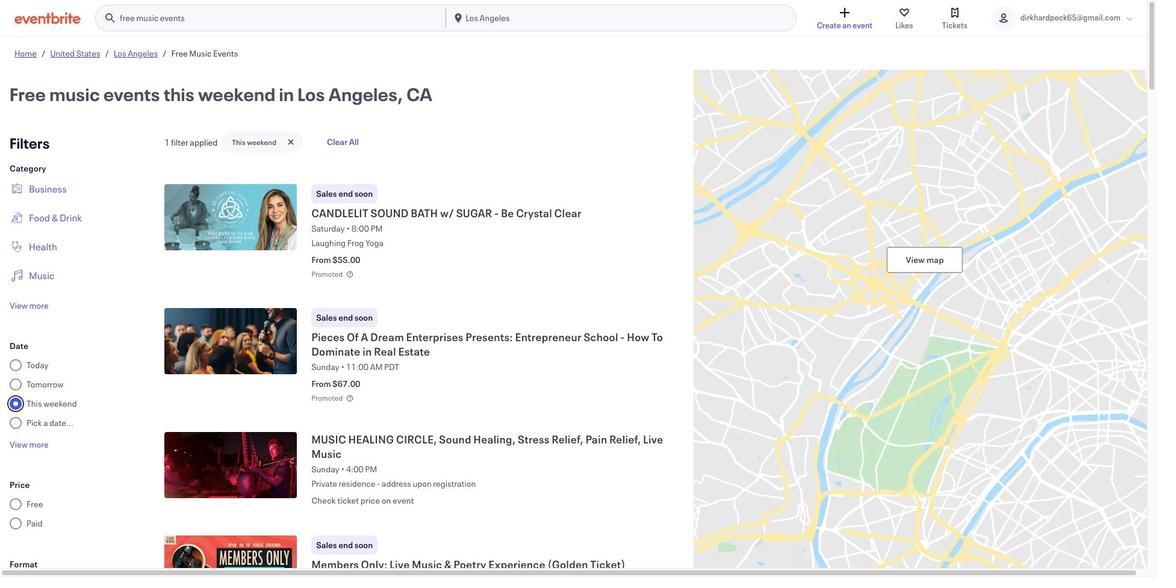 Task type: vqa. For each thing, say whether or not it's contained in the screenshot.
Home
no



Task type: locate. For each thing, give the bounding box(es) containing it.
view more element
[[10, 300, 49, 311], [10, 439, 49, 450]]

0 vertical spatial view more element
[[10, 300, 49, 311]]

main navigation element
[[95, 5, 796, 31]]

music healing circle, sound healing, stress relief, pain relief, live music primary image image
[[164, 432, 297, 499]]

1 vertical spatial view more element
[[10, 439, 49, 450]]

members only: live music & poetry experience (golden ticket) primary image image
[[164, 536, 297, 577]]



Task type: describe. For each thing, give the bounding box(es) containing it.
1 view more element from the top
[[10, 300, 49, 311]]

pieces of a dream enterprises presents: entrepreneur school - how to dominate in real estate primary image image
[[164, 308, 297, 375]]

eventbrite image
[[14, 12, 81, 24]]

2 view more element from the top
[[10, 439, 49, 450]]

candlelit sound bath w/ sugar - be crystal clear primary image image
[[164, 184, 297, 250]]



